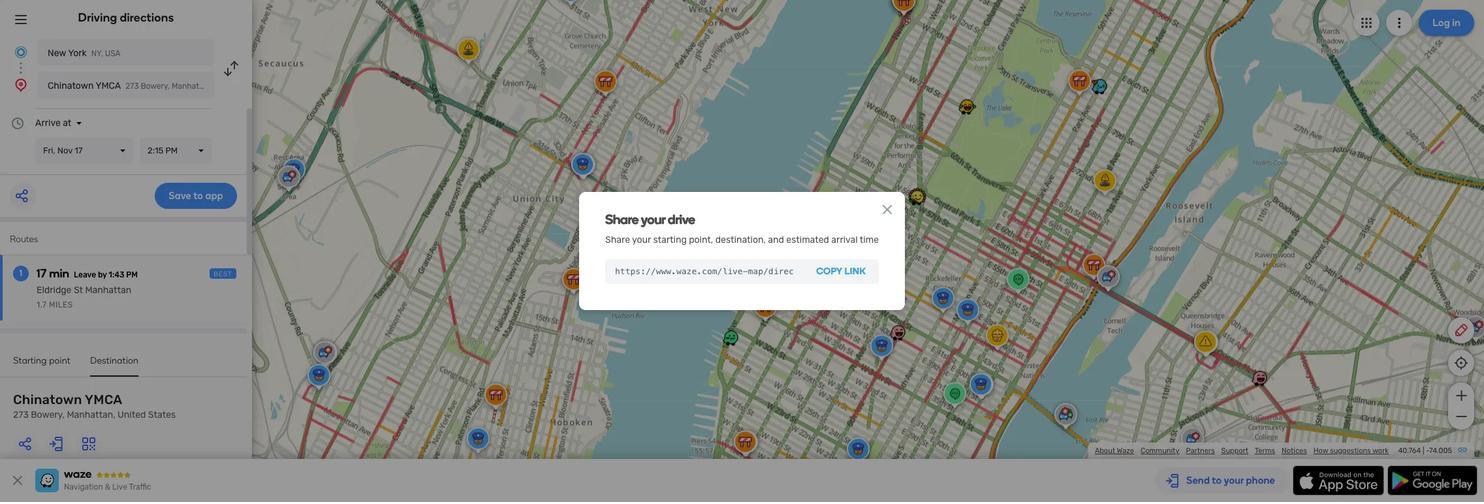 Task type: vqa. For each thing, say whether or not it's contained in the screenshot.
cultural
no



Task type: locate. For each thing, give the bounding box(es) containing it.
share
[[605, 211, 639, 227], [605, 234, 630, 245]]

1 vertical spatial pm
[[126, 270, 138, 279]]

bowery, up 2:15
[[141, 82, 170, 91]]

manhattan,
[[172, 82, 213, 91], [67, 409, 115, 420]]

17
[[75, 146, 83, 155], [37, 266, 47, 281]]

1 vertical spatial manhattan,
[[67, 409, 115, 420]]

location image
[[13, 77, 29, 93]]

0 vertical spatial states
[[241, 82, 265, 91]]

0 vertical spatial share
[[605, 211, 639, 227]]

driving
[[78, 10, 117, 25]]

0 horizontal spatial manhattan,
[[67, 409, 115, 420]]

terms
[[1255, 447, 1275, 455]]

None field
[[605, 259, 803, 284]]

x image
[[879, 201, 895, 217], [10, 473, 25, 488]]

17 right the nov
[[75, 146, 83, 155]]

notices
[[1282, 447, 1307, 455]]

17 left min
[[37, 266, 47, 281]]

share for share your starting point, destination, and estimated arrival time
[[605, 234, 630, 245]]

fri,
[[43, 146, 55, 155]]

1 horizontal spatial 273
[[125, 82, 139, 91]]

leave
[[74, 270, 96, 279]]

share for share your drive
[[605, 211, 639, 227]]

arrive at
[[35, 118, 71, 129]]

1 vertical spatial 273
[[13, 409, 29, 420]]

navigation
[[64, 482, 103, 492]]

2 share from the top
[[605, 234, 630, 245]]

1 vertical spatial chinatown
[[13, 392, 82, 407]]

arrival
[[831, 234, 858, 245]]

share your drive
[[605, 211, 695, 227]]

ymca down destination button
[[85, 392, 122, 407]]

and
[[768, 234, 784, 245]]

bowery, down starting point button
[[31, 409, 65, 420]]

pm right 2:15
[[165, 146, 178, 155]]

work
[[1373, 447, 1389, 455]]

copy link button
[[803, 259, 879, 284]]

ymca
[[96, 80, 121, 91], [85, 392, 122, 407]]

chinatown ymca 273 bowery, manhattan, united states down usa
[[48, 80, 265, 91]]

chinatown down york
[[48, 80, 94, 91]]

40.764
[[1398, 447, 1421, 455]]

0 vertical spatial 273
[[125, 82, 139, 91]]

0 vertical spatial chinatown
[[48, 80, 94, 91]]

1 vertical spatial bowery,
[[31, 409, 65, 420]]

74.005
[[1429, 447, 1452, 455]]

1 horizontal spatial united
[[215, 82, 239, 91]]

destination
[[90, 355, 139, 366]]

1 vertical spatial 17
[[37, 266, 47, 281]]

0 vertical spatial your
[[641, 211, 665, 227]]

|
[[1423, 447, 1424, 455]]

1 horizontal spatial x image
[[879, 201, 895, 217]]

40.764 | -74.005
[[1398, 447, 1452, 455]]

0 horizontal spatial 17
[[37, 266, 47, 281]]

manhattan
[[85, 285, 131, 296]]

partners link
[[1186, 447, 1215, 455]]

united
[[215, 82, 239, 91], [118, 409, 146, 420]]

notices link
[[1282, 447, 1307, 455]]

0 horizontal spatial united
[[118, 409, 146, 420]]

navigation & live traffic
[[64, 482, 151, 492]]

your up starting
[[641, 211, 665, 227]]

fri, nov 17
[[43, 146, 83, 155]]

your down 'share your drive'
[[632, 234, 651, 245]]

fri, nov 17 list box
[[35, 138, 133, 164]]

chinatown
[[48, 80, 94, 91], [13, 392, 82, 407]]

1 vertical spatial share
[[605, 234, 630, 245]]

waze
[[1117, 447, 1134, 455]]

starting point button
[[13, 355, 71, 375]]

driving directions
[[78, 10, 174, 25]]

0 vertical spatial manhattan,
[[172, 82, 213, 91]]

0 vertical spatial united
[[215, 82, 239, 91]]

chinatown inside chinatown ymca 273 bowery, manhattan, united states
[[13, 392, 82, 407]]

0 vertical spatial 17
[[75, 146, 83, 155]]

1 horizontal spatial pm
[[165, 146, 178, 155]]

nov
[[57, 146, 72, 155]]

new york ny, usa
[[48, 48, 121, 59]]

link image
[[1457, 445, 1468, 455]]

miles
[[49, 300, 73, 309]]

0 vertical spatial bowery,
[[141, 82, 170, 91]]

1 horizontal spatial bowery,
[[141, 82, 170, 91]]

2:15 pm list box
[[140, 138, 212, 164]]

-
[[1426, 447, 1429, 455]]

0 horizontal spatial pm
[[126, 270, 138, 279]]

share your starting point, destination, and estimated arrival time
[[605, 234, 879, 245]]

chinatown down starting point button
[[13, 392, 82, 407]]

chinatown ymca 273 bowery, manhattan, united states down destination button
[[13, 392, 176, 420]]

1 horizontal spatial 17
[[75, 146, 83, 155]]

0 horizontal spatial states
[[148, 409, 176, 420]]

destination button
[[90, 355, 139, 377]]

best
[[214, 270, 232, 278]]

1 horizontal spatial manhattan,
[[172, 82, 213, 91]]

ymca down usa
[[96, 80, 121, 91]]

chinatown ymca 273 bowery, manhattan, united states
[[48, 80, 265, 91], [13, 392, 176, 420]]

starting
[[653, 234, 687, 245]]

pencil image
[[1453, 323, 1469, 338]]

states
[[241, 82, 265, 91], [148, 409, 176, 420]]

terms link
[[1255, 447, 1275, 455]]

suggestions
[[1330, 447, 1371, 455]]

pm
[[165, 146, 178, 155], [126, 270, 138, 279]]

routes
[[10, 234, 38, 245]]

pm right 1:43
[[126, 270, 138, 279]]

your
[[641, 211, 665, 227], [632, 234, 651, 245]]

0 vertical spatial pm
[[165, 146, 178, 155]]

1 share from the top
[[605, 211, 639, 227]]

new
[[48, 48, 66, 59]]

1 vertical spatial x image
[[10, 473, 25, 488]]

share left drive
[[605, 211, 639, 227]]

about waze link
[[1095, 447, 1134, 455]]

point,
[[689, 234, 713, 245]]

bowery,
[[141, 82, 170, 91], [31, 409, 65, 420]]

1 vertical spatial your
[[632, 234, 651, 245]]

1 vertical spatial states
[[148, 409, 176, 420]]

starting point
[[13, 355, 71, 366]]

0 horizontal spatial bowery,
[[31, 409, 65, 420]]

pm inside list box
[[165, 146, 178, 155]]

usa
[[105, 49, 121, 58]]

273
[[125, 82, 139, 91], [13, 409, 29, 420]]

share down 'share your drive'
[[605, 234, 630, 245]]



Task type: describe. For each thing, give the bounding box(es) containing it.
starting
[[13, 355, 47, 366]]

destination,
[[715, 234, 766, 245]]

1 horizontal spatial states
[[241, 82, 265, 91]]

about waze community partners support terms notices how suggestions work
[[1095, 447, 1389, 455]]

zoom out image
[[1453, 409, 1469, 424]]

partners
[[1186, 447, 1215, 455]]

time
[[860, 234, 879, 245]]

eldridge
[[37, 285, 71, 296]]

york
[[68, 48, 87, 59]]

your for starting
[[632, 234, 651, 245]]

1 vertical spatial united
[[118, 409, 146, 420]]

link
[[845, 266, 866, 277]]

copy
[[816, 266, 842, 277]]

2:15 pm
[[148, 146, 178, 155]]

drive
[[668, 211, 695, 227]]

st
[[74, 285, 83, 296]]

17 inside list box
[[75, 146, 83, 155]]

arrive
[[35, 118, 61, 129]]

0 vertical spatial chinatown ymca 273 bowery, manhattan, united states
[[48, 80, 265, 91]]

0 horizontal spatial 273
[[13, 409, 29, 420]]

community
[[1141, 447, 1179, 455]]

1 vertical spatial ymca
[[85, 392, 122, 407]]

your for drive
[[641, 211, 665, 227]]

about
[[1095, 447, 1115, 455]]

traffic
[[129, 482, 151, 492]]

0 vertical spatial x image
[[879, 201, 895, 217]]

by
[[98, 270, 107, 279]]

ny,
[[91, 49, 103, 58]]

0 vertical spatial ymca
[[96, 80, 121, 91]]

community link
[[1141, 447, 1179, 455]]

2:15
[[148, 146, 163, 155]]

directions
[[120, 10, 174, 25]]

support
[[1221, 447, 1248, 455]]

support link
[[1221, 447, 1248, 455]]

current location image
[[13, 44, 29, 60]]

copy link
[[816, 266, 866, 277]]

eldridge st manhattan 1.7 miles
[[37, 285, 131, 309]]

zoom in image
[[1453, 388, 1469, 403]]

1:43
[[109, 270, 124, 279]]

how
[[1313, 447, 1328, 455]]

0 horizontal spatial x image
[[10, 473, 25, 488]]

at
[[63, 118, 71, 129]]

1
[[19, 268, 22, 279]]

clock image
[[10, 116, 25, 131]]

estimated
[[786, 234, 829, 245]]

&
[[105, 482, 110, 492]]

pm inside 17 min leave by 1:43 pm
[[126, 270, 138, 279]]

17 min leave by 1:43 pm
[[37, 266, 138, 281]]

1 vertical spatial chinatown ymca 273 bowery, manhattan, united states
[[13, 392, 176, 420]]

how suggestions work link
[[1313, 447, 1389, 455]]

point
[[49, 355, 71, 366]]

live
[[112, 482, 127, 492]]

min
[[49, 266, 69, 281]]

1.7
[[37, 300, 47, 309]]



